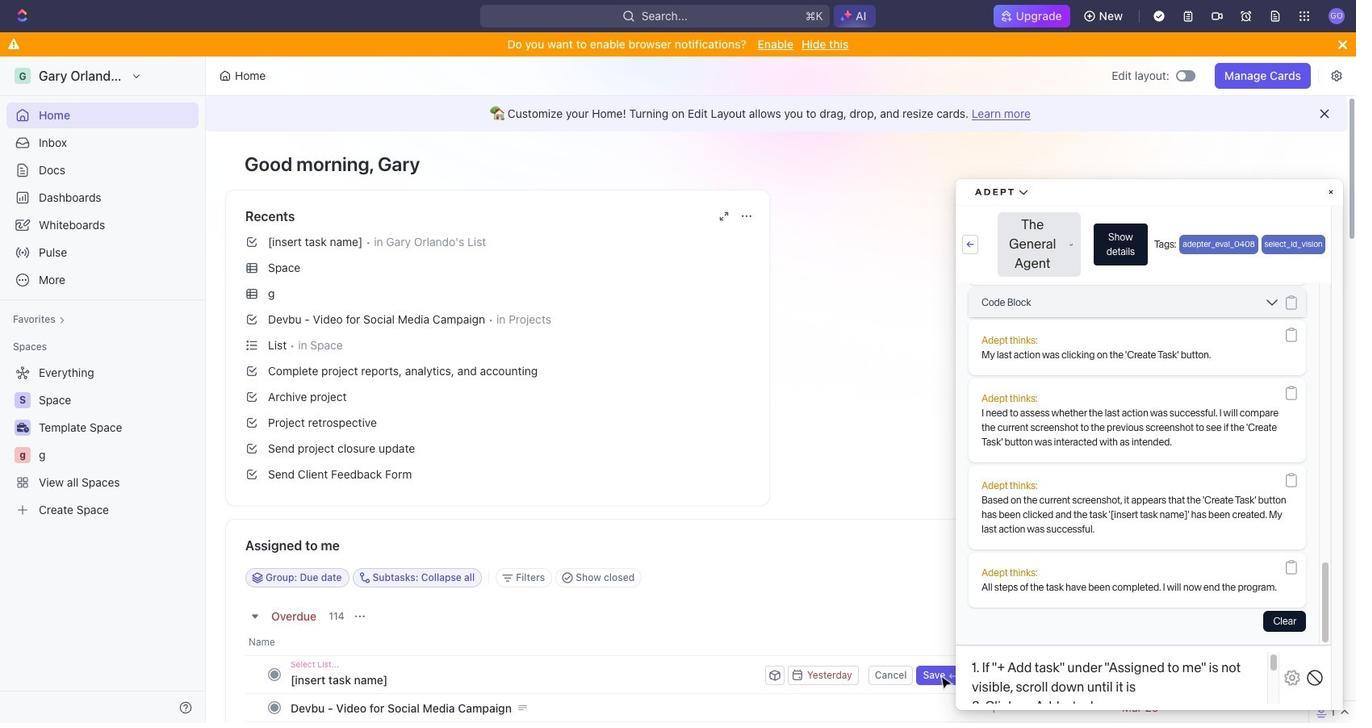 Task type: locate. For each thing, give the bounding box(es) containing it.
alert
[[206, 96, 1347, 132]]

g, , element
[[15, 447, 31, 463]]

tree
[[6, 360, 199, 523]]

gary orlando's workspace, , element
[[15, 68, 31, 84]]

Search tasks... text field
[[1083, 566, 1244, 590]]

space, , element
[[15, 392, 31, 408]]

business time image
[[17, 423, 29, 433]]

tree inside sidebar navigation
[[6, 360, 199, 523]]



Task type: describe. For each thing, give the bounding box(es) containing it.
sidebar navigation
[[0, 57, 209, 723]]

Task name or type '/' for commands text field
[[291, 667, 762, 693]]



Task type: vqa. For each thing, say whether or not it's contained in the screenshot.
SIDEBAR navigation
yes



